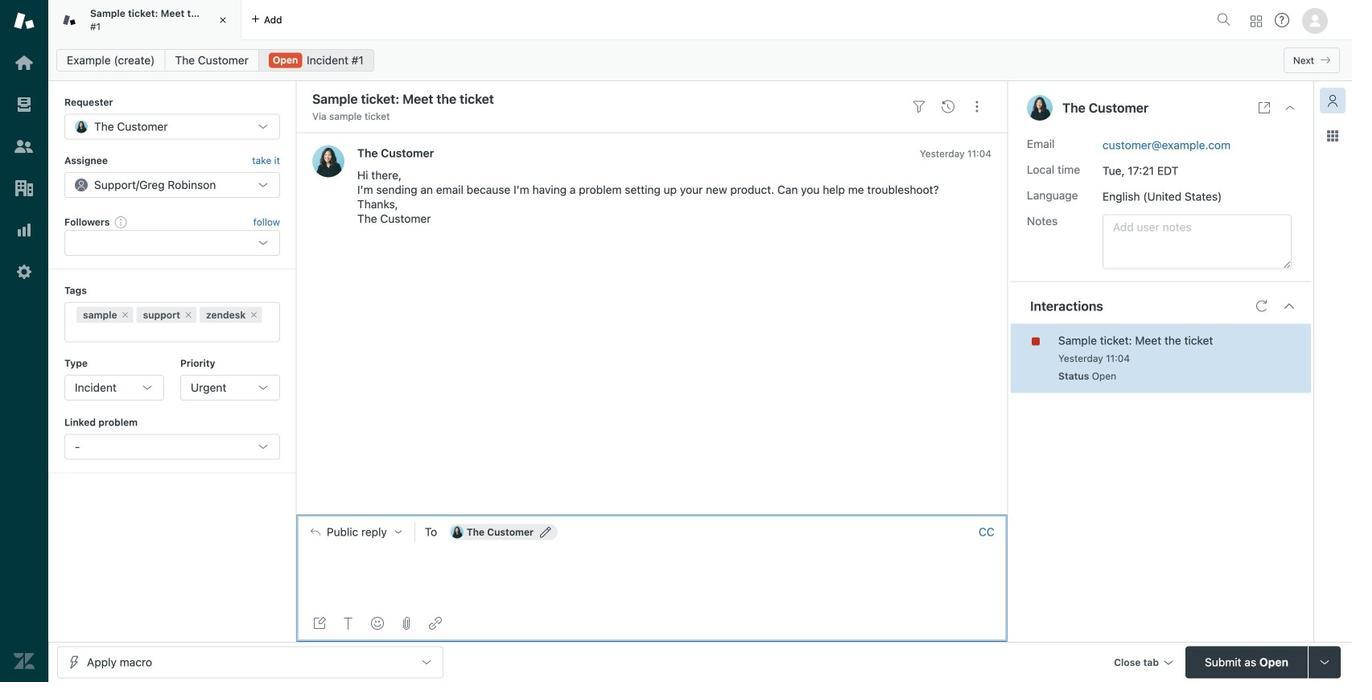 Task type: vqa. For each thing, say whether or not it's contained in the screenshot.
REFRESH VIEWS PANE icon
no



Task type: locate. For each thing, give the bounding box(es) containing it.
close image inside tabs "tab list"
[[215, 12, 231, 28]]

admin image
[[14, 262, 35, 283]]

user image
[[1027, 95, 1053, 121]]

info on adding followers image
[[115, 216, 128, 229]]

remove image
[[120, 310, 130, 320], [184, 310, 193, 320], [249, 310, 259, 320]]

0 horizontal spatial remove image
[[120, 310, 130, 320]]

tab
[[48, 0, 242, 40]]

customers image
[[14, 136, 35, 157]]

view more details image
[[1258, 101, 1271, 114]]

Public reply composer text field
[[304, 550, 1001, 583]]

hide composer image
[[646, 508, 659, 521]]

0 vertical spatial close image
[[215, 12, 231, 28]]

reporting image
[[14, 220, 35, 241]]

2 horizontal spatial remove image
[[249, 310, 259, 320]]

1 horizontal spatial yesterday 11:04 text field
[[1059, 353, 1130, 364]]

insert emojis image
[[371, 617, 384, 630]]

zendesk image
[[14, 651, 35, 672]]

Yesterday 11:04 text field
[[920, 148, 992, 159], [1059, 353, 1130, 364]]

0 horizontal spatial yesterday 11:04 text field
[[920, 148, 992, 159]]

Subject field
[[309, 89, 902, 109]]

secondary element
[[48, 44, 1353, 76]]

1 horizontal spatial remove image
[[184, 310, 193, 320]]

0 horizontal spatial close image
[[215, 12, 231, 28]]

views image
[[14, 94, 35, 115]]

customer context image
[[1327, 94, 1340, 107]]

get help image
[[1275, 13, 1290, 27]]

Add user notes text field
[[1103, 215, 1292, 269]]

format text image
[[342, 617, 355, 630]]

main element
[[0, 0, 48, 683]]

zendesk products image
[[1251, 16, 1262, 27]]

3 remove image from the left
[[249, 310, 259, 320]]

events image
[[942, 100, 955, 113]]

1 horizontal spatial close image
[[1284, 101, 1297, 114]]

add attachment image
[[400, 617, 413, 630]]

add link (cmd k) image
[[429, 617, 442, 630]]

1 vertical spatial yesterday 11:04 text field
[[1059, 353, 1130, 364]]

filter image
[[913, 100, 926, 113]]

close image
[[215, 12, 231, 28], [1284, 101, 1297, 114]]



Task type: describe. For each thing, give the bounding box(es) containing it.
0 vertical spatial yesterday 11:04 text field
[[920, 148, 992, 159]]

displays possible ticket submission types image
[[1319, 657, 1332, 669]]

1 vertical spatial close image
[[1284, 101, 1297, 114]]

ticket actions image
[[971, 100, 984, 113]]

get started image
[[14, 52, 35, 73]]

2 remove image from the left
[[184, 310, 193, 320]]

draft mode image
[[313, 617, 326, 630]]

zendesk support image
[[14, 10, 35, 31]]

apps image
[[1327, 130, 1340, 142]]

1 remove image from the left
[[120, 310, 130, 320]]

avatar image
[[312, 145, 345, 177]]

tabs tab list
[[48, 0, 1211, 40]]

edit user image
[[540, 527, 552, 538]]

organizations image
[[14, 178, 35, 199]]

customer@example.com image
[[451, 526, 464, 539]]



